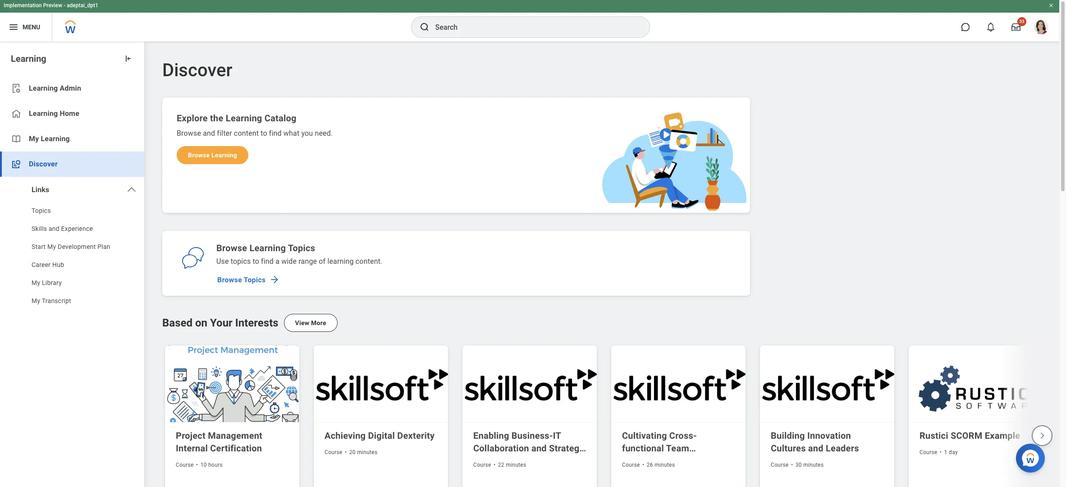 Task type: vqa. For each thing, say whether or not it's contained in the screenshot.
the paste image
no



Task type: locate. For each thing, give the bounding box(es) containing it.
course
[[325, 449, 343, 455], [920, 449, 938, 455], [176, 462, 194, 468], [474, 462, 491, 468], [622, 462, 640, 468], [771, 462, 789, 468]]

learning left admin
[[29, 84, 58, 92]]

building innovation cultures and leaders image
[[760, 345, 897, 422]]

a
[[276, 257, 280, 266]]

browse inside browse learning topics use topics to find a wide range of learning content.
[[216, 243, 247, 253]]

1 vertical spatial find
[[261, 257, 274, 266]]

topics up skills
[[32, 207, 51, 214]]

1 vertical spatial topics
[[288, 243, 315, 253]]

my learning link
[[0, 126, 144, 152]]

career
[[32, 261, 51, 268]]

to right topics
[[253, 257, 259, 266]]

browse
[[177, 129, 201, 138], [188, 152, 210, 159], [216, 243, 247, 253], [217, 275, 242, 284]]

1 horizontal spatial topics
[[244, 275, 266, 284]]

cultivating cross- functional team collaboration link
[[622, 429, 737, 466]]

range
[[299, 257, 317, 266]]

topics up range
[[288, 243, 315, 253]]

1 horizontal spatial collaboration
[[622, 455, 678, 466]]

view more
[[295, 319, 326, 326]]

browse and filter content to find what you need.
[[177, 129, 333, 138]]

course down internal
[[176, 462, 194, 468]]

wide
[[281, 257, 297, 266]]

interests
[[235, 317, 279, 329]]

topics inside browse learning topics use topics to find a wide range of learning content.
[[288, 243, 315, 253]]

0 vertical spatial topics
[[32, 207, 51, 214]]

minutes
[[357, 449, 378, 455], [506, 462, 527, 468], [655, 462, 675, 468], [804, 462, 824, 468]]

the
[[210, 113, 223, 124]]

browse for browse learning
[[188, 152, 210, 159]]

business-
[[512, 430, 553, 441]]

my library
[[32, 279, 62, 286]]

0 horizontal spatial collaboration
[[474, 443, 529, 454]]

discover
[[162, 60, 232, 81], [29, 160, 58, 168]]

course left 1
[[920, 449, 938, 455]]

building
[[771, 430, 805, 441]]

my transcript
[[32, 297, 71, 304]]

learning up content
[[226, 113, 262, 124]]

minutes for digital
[[357, 449, 378, 455]]

content.
[[356, 257, 383, 266]]

and inside the 'building innovation cultures and leaders'
[[809, 443, 824, 454]]

minutes right 26
[[655, 462, 675, 468]]

cross-
[[670, 430, 697, 441]]

learning down menu dropdown button
[[11, 53, 46, 64]]

collaboration inside enabling business-it collaboration and strategic alignment
[[474, 443, 529, 454]]

22 minutes
[[498, 462, 527, 468]]

30 minutes
[[796, 462, 824, 468]]

explore
[[177, 113, 208, 124]]

browse topics
[[217, 275, 266, 284]]

minutes for innovation
[[804, 462, 824, 468]]

enabling business-it collaboration and strategic alignment
[[474, 430, 587, 466]]

profile logan mcneil image
[[1034, 20, 1049, 36]]

and up 30 minutes
[[809, 443, 824, 454]]

links button
[[0, 177, 144, 202]]

home
[[60, 109, 79, 118]]

building innovation cultures and leaders
[[771, 430, 859, 454]]

project management internal certification
[[176, 430, 263, 454]]

scorm
[[951, 430, 983, 441]]

collaboration up alignment
[[474, 443, 529, 454]]

filter
[[217, 129, 232, 138]]

browse learning link
[[177, 146, 248, 164]]

find left a
[[261, 257, 274, 266]]

browse learning
[[188, 152, 237, 159]]

my left library
[[32, 279, 40, 286]]

0 vertical spatial discover
[[162, 60, 232, 81]]

implementation
[[4, 2, 42, 9]]

discover inside list
[[29, 160, 58, 168]]

team
[[666, 443, 689, 454]]

notifications large image
[[987, 23, 996, 32]]

minutes right 20
[[357, 449, 378, 455]]

course for enabling business-it collaboration and strategic alignment
[[474, 462, 491, 468]]

course for building innovation cultures and leaders
[[771, 462, 789, 468]]

skills and experience
[[32, 225, 93, 232]]

1 vertical spatial discover
[[29, 160, 58, 168]]

learning up a
[[250, 243, 286, 253]]

course left 26
[[622, 462, 640, 468]]

course down cultures
[[771, 462, 789, 468]]

0 horizontal spatial topics
[[32, 207, 51, 214]]

what
[[284, 129, 300, 138]]

explore the learning catalog
[[177, 113, 297, 124]]

my right book open "icon"
[[29, 134, 39, 143]]

1 horizontal spatial discover
[[162, 60, 232, 81]]

functional
[[622, 443, 664, 454]]

0 horizontal spatial to
[[253, 257, 259, 266]]

my library link
[[0, 275, 144, 293]]

topics
[[231, 257, 251, 266]]

learning home
[[29, 109, 79, 118]]

view
[[295, 319, 309, 326]]

and right skills
[[49, 225, 59, 232]]

2 vertical spatial topics
[[244, 275, 266, 284]]

digital
[[368, 430, 395, 441]]

inbox large image
[[1012, 23, 1021, 32]]

strategic
[[549, 443, 587, 454]]

skills
[[32, 225, 47, 232]]

learning up my learning
[[29, 109, 58, 118]]

management
[[208, 430, 263, 441]]

list containing project management internal certification
[[162, 343, 1067, 487]]

collaboration inside cultivating cross- functional team collaboration
[[622, 455, 678, 466]]

1 horizontal spatial to
[[261, 129, 267, 138]]

find down catalog
[[269, 129, 282, 138]]

course left 20
[[325, 449, 343, 455]]

learning down filter on the left of the page
[[211, 152, 237, 159]]

minutes for business-
[[506, 462, 527, 468]]

my left transcript
[[32, 297, 40, 304]]

2 horizontal spatial topics
[[288, 243, 315, 253]]

find
[[269, 129, 282, 138], [261, 257, 274, 266]]

rustici scorm example
[[920, 430, 1021, 441]]

minutes for cross-
[[655, 462, 675, 468]]

your
[[210, 317, 233, 329]]

to right content
[[261, 129, 267, 138]]

1 vertical spatial collaboration
[[622, 455, 678, 466]]

minutes right 22
[[506, 462, 527, 468]]

1 vertical spatial to
[[253, 257, 259, 266]]

content
[[234, 129, 259, 138]]

to inside browse learning topics use topics to find a wide range of learning content.
[[253, 257, 259, 266]]

my transcript link
[[0, 293, 144, 311]]

Search Workday  search field
[[435, 17, 631, 37]]

course left 22
[[474, 462, 491, 468]]

certification
[[210, 443, 262, 454]]

minutes right 30
[[804, 462, 824, 468]]

learning admin link
[[0, 76, 144, 101]]

based
[[162, 317, 193, 329]]

cultivating cross-functional team collaboration image
[[611, 345, 748, 422]]

list
[[0, 76, 144, 311], [0, 202, 144, 311], [162, 343, 1067, 487]]

menu button
[[0, 13, 52, 41]]

and down business-
[[532, 443, 547, 454]]

find inside browse learning topics use topics to find a wide range of learning content.
[[261, 257, 274, 266]]

1 day
[[945, 449, 958, 455]]

0 vertical spatial collaboration
[[474, 443, 529, 454]]

learning
[[11, 53, 46, 64], [29, 84, 58, 92], [29, 109, 58, 118], [226, 113, 262, 124], [41, 134, 70, 143], [211, 152, 237, 159], [250, 243, 286, 253]]

topics left arrow right icon
[[244, 275, 266, 284]]

topics
[[32, 207, 51, 214], [288, 243, 315, 253], [244, 275, 266, 284]]

enabling business-it collaboration and strategic alignment image
[[463, 345, 599, 422]]

0 horizontal spatial discover
[[29, 160, 58, 168]]

cultivating
[[622, 430, 667, 441]]

learning down learning home
[[41, 134, 70, 143]]

search image
[[419, 22, 430, 32]]

collaboration down 'functional'
[[622, 455, 678, 466]]

it
[[553, 430, 561, 441]]

need.
[[315, 129, 333, 138]]

1
[[945, 449, 948, 455]]

my for my transcript
[[32, 297, 40, 304]]

catalog
[[265, 113, 297, 124]]



Task type: describe. For each thing, give the bounding box(es) containing it.
my learning
[[29, 134, 70, 143]]

0 vertical spatial find
[[269, 129, 282, 138]]

30
[[796, 462, 802, 468]]

career hub link
[[0, 257, 144, 275]]

learning inside my learning link
[[41, 134, 70, 143]]

browse learning topics use topics to find a wide range of learning content.
[[216, 243, 383, 266]]

alignment
[[474, 455, 516, 466]]

based on your interests
[[162, 317, 279, 329]]

26
[[647, 462, 653, 468]]

and inside enabling business-it collaboration and strategic alignment
[[532, 443, 547, 454]]

start my development plan
[[32, 243, 110, 250]]

achieving digital dexterity link
[[325, 429, 439, 442]]

development
[[58, 243, 96, 250]]

browse for browse learning topics use topics to find a wide range of learning content.
[[216, 243, 247, 253]]

you
[[301, 129, 313, 138]]

skills and experience link
[[0, 221, 144, 239]]

learning
[[328, 257, 354, 266]]

learning inside browse learning link
[[211, 152, 237, 159]]

10
[[201, 462, 207, 468]]

justify image
[[8, 22, 19, 32]]

example
[[985, 430, 1021, 441]]

topics link
[[0, 202, 144, 221]]

arrow right image
[[269, 274, 280, 285]]

of
[[319, 257, 326, 266]]

close environment banner image
[[1049, 3, 1054, 8]]

achieving digital dexterity
[[325, 430, 435, 441]]

cultures
[[771, 443, 806, 454]]

transcript
[[42, 297, 71, 304]]

hub
[[52, 261, 64, 268]]

plan
[[98, 243, 110, 250]]

report parameter image
[[11, 83, 22, 94]]

22
[[498, 462, 505, 468]]

learning inside the learning home link
[[29, 109, 58, 118]]

project
[[176, 430, 206, 441]]

browse topics link
[[214, 271, 282, 289]]

my right start
[[47, 243, 56, 250]]

rustici scorm example image
[[909, 345, 1045, 422]]

and inside skills and experience link
[[49, 225, 59, 232]]

my for my learning
[[29, 134, 39, 143]]

rustici scorm example link
[[920, 429, 1034, 442]]

20 minutes
[[349, 449, 378, 455]]

project management internal certification link
[[176, 429, 290, 455]]

book open image
[[11, 133, 22, 144]]

hours
[[208, 462, 223, 468]]

day
[[949, 449, 958, 455]]

33
[[1020, 19, 1025, 24]]

topics inside browse topics link
[[244, 275, 266, 284]]

learning inside learning admin link
[[29, 84, 58, 92]]

project management internal certification image
[[165, 345, 301, 422]]

menu banner
[[0, 0, 1060, 41]]

33 button
[[1007, 17, 1027, 37]]

transformation import image
[[124, 54, 133, 63]]

implementation preview -   adeptai_dpt1
[[4, 2, 98, 9]]

learning inside browse learning topics use topics to find a wide range of learning content.
[[250, 243, 286, 253]]

library
[[42, 279, 62, 286]]

and left filter on the left of the page
[[203, 129, 215, 138]]

home image
[[11, 108, 22, 119]]

course for cultivating cross- functional team collaboration
[[622, 462, 640, 468]]

-
[[64, 2, 65, 9]]

topics inside topics 'link'
[[32, 207, 51, 214]]

my for my library
[[32, 279, 40, 286]]

experience
[[61, 225, 93, 232]]

preview
[[43, 2, 62, 9]]

enabling
[[474, 430, 509, 441]]

browse for browse and filter content to find what you need.
[[177, 129, 201, 138]]

list containing topics
[[0, 202, 144, 311]]

internal
[[176, 443, 208, 454]]

innovation
[[808, 430, 851, 441]]

start my development plan link
[[0, 239, 144, 257]]

browse for browse topics
[[217, 275, 242, 284]]

achieving digital dexterity image
[[314, 345, 450, 422]]

26 minutes
[[647, 462, 675, 468]]

chevron up image
[[126, 184, 137, 195]]

discover link
[[0, 152, 144, 177]]

enabling business-it collaboration and strategic alignment link
[[474, 429, 588, 466]]

20
[[349, 449, 356, 455]]

on
[[195, 317, 207, 329]]

learning admin
[[29, 84, 81, 92]]

course for project management internal certification
[[176, 462, 194, 468]]

course for achieving digital dexterity
[[325, 449, 343, 455]]

links
[[32, 185, 49, 194]]

cultivating cross- functional team collaboration
[[622, 430, 697, 466]]

adeptai_dpt1
[[67, 2, 98, 9]]

view more button
[[284, 314, 338, 332]]

start
[[32, 243, 46, 250]]

course for rustici scorm example
[[920, 449, 938, 455]]

career hub
[[32, 261, 64, 268]]

rustici
[[920, 430, 949, 441]]

0 vertical spatial to
[[261, 129, 267, 138]]

chevron right image
[[1039, 432, 1047, 440]]

use
[[216, 257, 229, 266]]

learning home link
[[0, 101, 144, 126]]

admin
[[60, 84, 81, 92]]

more
[[311, 319, 326, 326]]

list containing learning admin
[[0, 76, 144, 311]]



